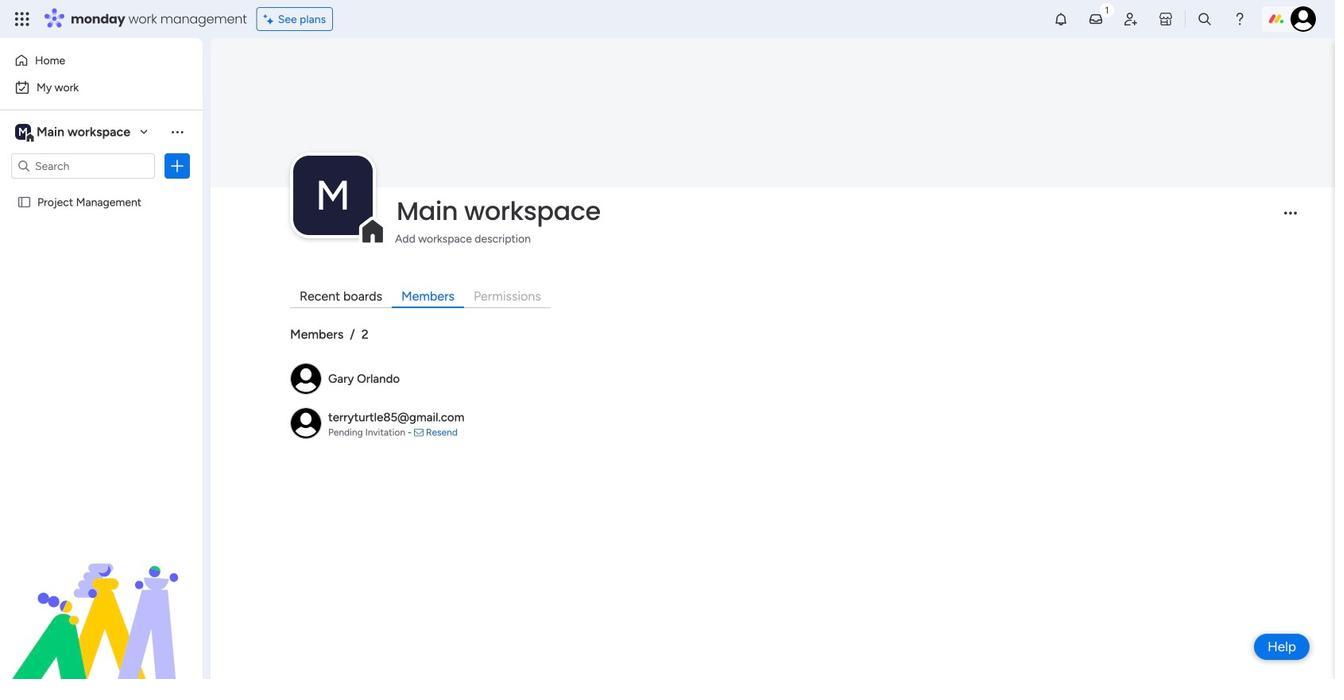 Task type: describe. For each thing, give the bounding box(es) containing it.
monday marketplace image
[[1159, 11, 1175, 27]]

select product image
[[14, 11, 30, 27]]

workspace image
[[293, 156, 373, 235]]

invite members image
[[1124, 11, 1140, 27]]

public board image
[[17, 195, 32, 210]]

1 vertical spatial option
[[10, 75, 193, 100]]

update feed image
[[1089, 11, 1105, 27]]

help image
[[1233, 11, 1249, 27]]

see plans image
[[264, 10, 278, 28]]

workspace options image
[[169, 124, 185, 140]]

options image
[[169, 158, 185, 174]]

workspace image
[[15, 123, 31, 141]]

0 vertical spatial option
[[10, 48, 193, 73]]

lottie animation image
[[0, 519, 203, 680]]



Task type: vqa. For each thing, say whether or not it's contained in the screenshot.
Public Board "ICON" to the bottom
no



Task type: locate. For each thing, give the bounding box(es) containing it.
option
[[10, 48, 193, 73], [10, 75, 193, 100], [0, 188, 203, 191]]

notifications image
[[1054, 11, 1070, 27]]

envelope o image
[[414, 428, 424, 437]]

workspace selection element
[[15, 122, 133, 143]]

1 image
[[1101, 1, 1115, 19]]

v2 ellipsis image
[[1285, 212, 1298, 225]]

list box
[[0, 186, 203, 431]]

lottie animation element
[[0, 519, 203, 680]]

Search in workspace field
[[33, 157, 133, 175]]

gary orlando image
[[1291, 6, 1317, 32]]

2 vertical spatial option
[[0, 188, 203, 191]]

search everything image
[[1198, 11, 1214, 27]]

None field
[[393, 195, 1272, 228]]



